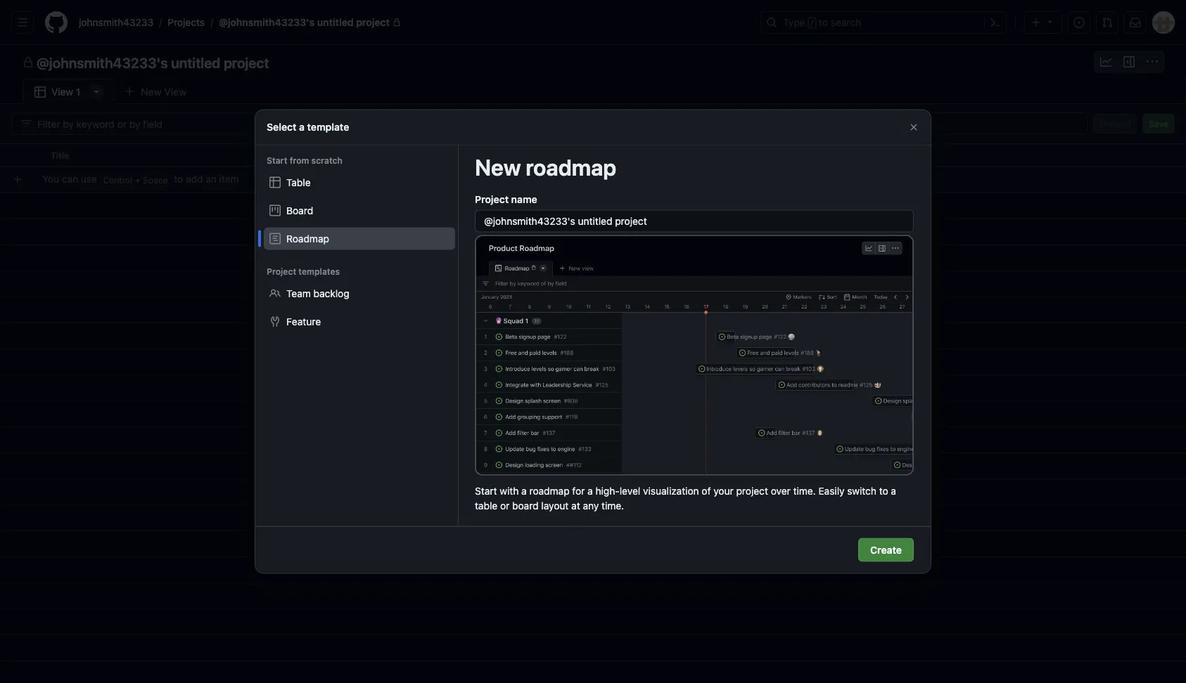 Task type: vqa. For each thing, say whether or not it's contained in the screenshot.
"your" at the right bottom of the page
yes



Task type: locate. For each thing, give the bounding box(es) containing it.
roadmap down the view filters region on the top of the page
[[526, 154, 617, 180]]

+
[[135, 176, 140, 186]]

project templates element
[[255, 283, 458, 333]]

view left 1
[[51, 86, 73, 98]]

start inside start with a roadmap for a high-level visualization of your project over time. easily switch to a table or board layout at any time.
[[475, 486, 497, 498]]

project up people icon
[[267, 267, 296, 277]]

/ right projects
[[210, 17, 213, 28]]

feature element
[[264, 311, 455, 333]]

to inside "you can use control + space to add an item"
[[174, 173, 183, 185]]

untitled down projects link
[[171, 54, 220, 71]]

table
[[286, 177, 311, 188]]

you can use control + space to add an item
[[42, 173, 239, 186]]

start up table
[[475, 486, 497, 498]]

new view button
[[115, 81, 196, 103]]

roadmap
[[526, 154, 617, 180], [530, 486, 570, 498]]

to right switch
[[879, 486, 889, 498]]

project
[[475, 194, 509, 205], [267, 267, 296, 277]]

0 vertical spatial time.
[[793, 486, 816, 498]]

1 vertical spatial start
[[475, 486, 497, 498]]

2 horizontal spatial project
[[736, 486, 768, 498]]

0 horizontal spatial to
[[174, 173, 183, 185]]

johnsmith43233 link
[[73, 11, 159, 34]]

0 horizontal spatial @johnsmith43233's
[[37, 54, 168, 71]]

at
[[572, 501, 580, 512]]

easily
[[819, 486, 845, 498]]

tab list
[[23, 79, 218, 105]]

project inside navigation
[[224, 54, 269, 71]]

column header
[[0, 144, 42, 167]]

0 horizontal spatial project
[[267, 267, 296, 277]]

discard button
[[1094, 114, 1137, 134]]

view 1
[[51, 86, 80, 98]]

tab list containing new view
[[23, 79, 218, 105]]

type
[[783, 17, 805, 28]]

sc 9kayk9 0 image left view 1
[[34, 87, 46, 98]]

list
[[73, 11, 752, 34]]

an
[[206, 173, 217, 185]]

tab panel
[[0, 104, 1186, 684]]

project
[[356, 17, 390, 28], [224, 54, 269, 71], [736, 486, 768, 498]]

template
[[307, 121, 349, 133]]

time. right over
[[793, 486, 816, 498]]

0 horizontal spatial sc 9kayk9 0 image
[[34, 87, 46, 98]]

new
[[141, 86, 162, 97], [475, 154, 521, 180]]

1 vertical spatial new
[[475, 154, 521, 180]]

a
[[299, 121, 305, 133], [522, 486, 527, 498], [588, 486, 593, 498], [891, 486, 897, 498]]

0 vertical spatial start
[[267, 156, 287, 166]]

1 vertical spatial sc 9kayk9 0 image
[[34, 87, 46, 98]]

sc 9kayk9 0 image
[[1101, 56, 1112, 68], [1124, 56, 1135, 68], [23, 57, 34, 68], [20, 118, 32, 129]]

notifications image
[[1130, 17, 1141, 28]]

1 vertical spatial @johnsmith43233's untitled project
[[37, 54, 269, 71]]

1 vertical spatial project
[[224, 54, 269, 71]]

team
[[286, 288, 311, 299]]

sc 9kayk9 0 image down view 1 link
[[20, 118, 32, 129]]

new inside select a template 'alert dialog'
[[475, 154, 521, 180]]

@johnsmith43233's inside 'list'
[[219, 17, 315, 28]]

projects link
[[162, 11, 210, 34]]

column header inside 'grid'
[[0, 144, 42, 167]]

/
[[159, 17, 162, 28], [210, 17, 213, 28], [810, 18, 815, 28]]

1 vertical spatial time.
[[602, 501, 624, 512]]

start up table icon
[[267, 156, 287, 166]]

board
[[512, 501, 539, 512]]

1 vertical spatial untitled
[[171, 54, 220, 71]]

2 horizontal spatial to
[[879, 486, 889, 498]]

1 horizontal spatial view
[[164, 86, 187, 97]]

to left search
[[819, 17, 828, 28]]

for
[[572, 486, 585, 498]]

time.
[[793, 486, 816, 498], [602, 501, 624, 512]]

0 vertical spatial project
[[475, 194, 509, 205]]

1 vertical spatial to
[[174, 173, 183, 185]]

1 horizontal spatial @johnsmith43233's
[[219, 17, 315, 28]]

title
[[51, 151, 69, 160]]

new right view options for view 1 image
[[141, 86, 162, 97]]

new inside new view popup button
[[141, 86, 162, 97]]

view
[[164, 86, 187, 97], [51, 86, 73, 98]]

0 horizontal spatial untitled
[[171, 54, 220, 71]]

switch
[[847, 486, 877, 498]]

project left name
[[475, 194, 509, 205]]

@johnsmith43233's
[[219, 17, 315, 28], [37, 54, 168, 71]]

1 horizontal spatial new
[[475, 154, 521, 180]]

0 vertical spatial untitled
[[317, 17, 354, 28]]

1 horizontal spatial time.
[[793, 486, 816, 498]]

untitled left lock icon
[[317, 17, 354, 28]]

untitled
[[317, 17, 354, 28], [171, 54, 220, 71]]

1 vertical spatial roadmap
[[530, 486, 570, 498]]

/ inside type / to search
[[810, 18, 815, 28]]

can
[[62, 173, 78, 185]]

2 vertical spatial to
[[879, 486, 889, 498]]

row containing you can use
[[6, 167, 1186, 193]]

0 horizontal spatial view
[[51, 86, 73, 98]]

tab panel containing you can use
[[0, 104, 1186, 684]]

view down projects link
[[164, 86, 187, 97]]

name
[[511, 194, 537, 205]]

sc 9kayk9 0 image
[[1147, 56, 1158, 68], [34, 87, 46, 98]]

row
[[0, 144, 1186, 167], [6, 167, 1186, 193]]

1 horizontal spatial untitled
[[317, 17, 354, 28]]

view 1 link
[[23, 79, 115, 105]]

1 vertical spatial @johnsmith43233's
[[37, 54, 168, 71]]

start for start with a roadmap for a high-level visualization of your project over time. easily switch to a table or board layout at any time.
[[475, 486, 497, 498]]

to left add
[[174, 173, 183, 185]]

1 horizontal spatial project
[[475, 194, 509, 205]]

0 horizontal spatial project
[[224, 54, 269, 71]]

1 horizontal spatial start
[[475, 486, 497, 498]]

0 horizontal spatial new
[[141, 86, 162, 97]]

plus image
[[1031, 17, 1042, 28]]

0 vertical spatial @johnsmith43233's
[[219, 17, 315, 28]]

0 horizontal spatial start
[[267, 156, 287, 166]]

/ right type
[[810, 18, 815, 28]]

/ for johnsmith43233
[[159, 17, 162, 28]]

board
[[286, 205, 313, 216]]

0 vertical spatial to
[[819, 17, 828, 28]]

0 horizontal spatial /
[[159, 17, 162, 28]]

new up project name
[[475, 154, 521, 180]]

2 vertical spatial project
[[736, 486, 768, 498]]

projects
[[168, 17, 205, 28]]

time. down high-
[[602, 501, 624, 512]]

/ left projects
[[159, 17, 162, 28]]

you
[[42, 173, 59, 185]]

1 horizontal spatial sc 9kayk9 0 image
[[1147, 56, 1158, 68]]

team backlog element
[[264, 283, 455, 305]]

@johnsmith43233's untitled project
[[219, 17, 390, 28], [37, 54, 269, 71]]

a right with
[[522, 486, 527, 498]]

0 vertical spatial sc 9kayk9 0 image
[[1147, 56, 1158, 68]]

sc 9kayk9 0 image down git pull request icon
[[1101, 56, 1112, 68]]

1 view from the left
[[164, 86, 187, 97]]

start
[[267, 156, 287, 166], [475, 486, 497, 498]]

grid
[[0, 144, 1186, 684]]

1 horizontal spatial to
[[819, 17, 828, 28]]

to
[[819, 17, 828, 28], [174, 173, 183, 185], [879, 486, 889, 498]]

or
[[500, 501, 510, 512]]

use
[[81, 173, 97, 185]]

roadmap up layout
[[530, 486, 570, 498]]

sc 9kayk9 0 image up save
[[1147, 56, 1158, 68]]

any
[[583, 501, 599, 512]]

2 horizontal spatial /
[[810, 18, 815, 28]]

high-
[[596, 486, 620, 498]]

project image
[[270, 205, 281, 216]]

1 horizontal spatial /
[[210, 17, 213, 28]]

0 vertical spatial new
[[141, 86, 162, 97]]

Project name text field
[[476, 211, 913, 232]]

select a template
[[267, 121, 349, 133]]

to inside start with a roadmap for a high-level visualization of your project over time. easily switch to a table or board layout at any time.
[[879, 486, 889, 498]]

sc 9kayk9 0 image up view 1 link
[[23, 57, 34, 68]]

0 vertical spatial project
[[356, 17, 390, 28]]

create new item or add existing item image
[[12, 174, 23, 185]]

1 vertical spatial project
[[267, 267, 296, 277]]

scratch
[[311, 156, 343, 166]]

project name
[[475, 194, 537, 205]]



Task type: describe. For each thing, give the bounding box(es) containing it.
roadmap
[[286, 233, 329, 245]]

search
[[831, 17, 861, 28]]

your
[[714, 486, 734, 498]]

templates
[[299, 267, 340, 277]]

project for project templates
[[267, 267, 296, 277]]

list containing johnsmith43233 / projects /
[[73, 11, 752, 34]]

0 vertical spatial @johnsmith43233's untitled project
[[219, 17, 390, 28]]

select a template alert dialog
[[255, 110, 931, 574]]

with
[[500, 486, 519, 498]]

people image
[[270, 288, 281, 299]]

item
[[219, 173, 239, 185]]

new view
[[141, 86, 187, 97]]

0 horizontal spatial time.
[[602, 501, 624, 512]]

command palette image
[[990, 17, 1001, 28]]

row containing title
[[0, 144, 1186, 167]]

@johnsmith43233's untitled project inside project navigation
[[37, 54, 269, 71]]

save
[[1149, 119, 1169, 129]]

sc 9kayk9 0 image inside project navigation
[[1147, 56, 1158, 68]]

table
[[475, 501, 498, 512]]

project navigation
[[0, 45, 1186, 79]]

roadmap inside start with a roadmap for a high-level visualization of your project over time. easily switch to a table or board layout at any time.
[[530, 486, 570, 498]]

a right select
[[299, 121, 305, 133]]

2 view from the left
[[51, 86, 73, 98]]

johnsmith43233
[[79, 17, 153, 28]]

sc 9kayk9 0 image inside view 1 link
[[34, 87, 46, 98]]

new for new roadmap
[[475, 154, 521, 180]]

feature
[[286, 316, 321, 328]]

@johnsmith43233's untitled project link
[[213, 11, 407, 34]]

grid containing you can use
[[0, 144, 1186, 684]]

project roadmap image
[[270, 233, 281, 245]]

layout
[[541, 501, 569, 512]]

lock image
[[393, 18, 401, 27]]

table image
[[270, 177, 281, 188]]

start for start from scratch
[[267, 156, 287, 166]]

view options for view 1 image
[[91, 86, 102, 97]]

save button
[[1143, 114, 1175, 134]]

view inside popup button
[[164, 86, 187, 97]]

board element
[[264, 199, 455, 222]]

/ for type
[[810, 18, 815, 28]]

a right for
[[588, 486, 593, 498]]

new roadmap
[[475, 154, 617, 180]]

select
[[267, 121, 297, 133]]

1
[[76, 86, 80, 98]]

0 vertical spatial roadmap
[[526, 154, 617, 180]]

of
[[702, 486, 711, 498]]

project for project name
[[475, 194, 509, 205]]

start with a roadmap for a high-level visualization of your project over time. easily switch to a table or board layout at any time.
[[475, 486, 897, 512]]

@johnsmith43233's inside project navigation
[[37, 54, 168, 71]]

add
[[186, 173, 203, 185]]

1 horizontal spatial project
[[356, 17, 390, 28]]

title column options image
[[476, 150, 487, 161]]

roadmap element
[[264, 228, 455, 250]]

close image
[[908, 122, 920, 133]]

discard
[[1100, 119, 1131, 129]]

git pull request image
[[1102, 17, 1113, 28]]

untitled inside project navigation
[[171, 54, 220, 71]]

sc 9kayk9 0 image down notifications image at the top right of page
[[1124, 56, 1135, 68]]

tools image
[[270, 316, 281, 328]]

type / to search
[[783, 17, 861, 28]]

start from scratch
[[267, 156, 343, 166]]

visualization
[[643, 486, 699, 498]]

start from scratch element
[[255, 171, 458, 250]]

untitled inside 'list'
[[317, 17, 354, 28]]

sc 9kayk9 0 image inside the view filters region
[[20, 118, 32, 129]]

space
[[143, 176, 168, 186]]

triangle down image
[[1045, 16, 1056, 27]]

table element
[[264, 171, 455, 194]]

backlog
[[314, 288, 349, 299]]

project templates
[[267, 267, 340, 277]]

johnsmith43233 / projects /
[[79, 17, 213, 28]]

issue opened image
[[1074, 17, 1085, 28]]

homepage image
[[45, 11, 68, 34]]

view filters region
[[11, 113, 1175, 135]]

start with a roadmap for a high-level visualization of your project over time. easily switch to a table or board layout at any time. image
[[475, 235, 914, 476]]

row inside 'grid'
[[6, 167, 1186, 193]]

level
[[620, 486, 641, 498]]

team backlog
[[286, 288, 349, 299]]

from
[[290, 156, 309, 166]]

a right switch
[[891, 486, 897, 498]]

project inside start with a roadmap for a high-level visualization of your project over time. easily switch to a table or board layout at any time.
[[736, 486, 768, 498]]

control
[[103, 176, 132, 186]]

assignees
[[509, 151, 551, 160]]

new roadmap region
[[0, 0, 1186, 684]]

over
[[771, 486, 791, 498]]

new for new view
[[141, 86, 162, 97]]



